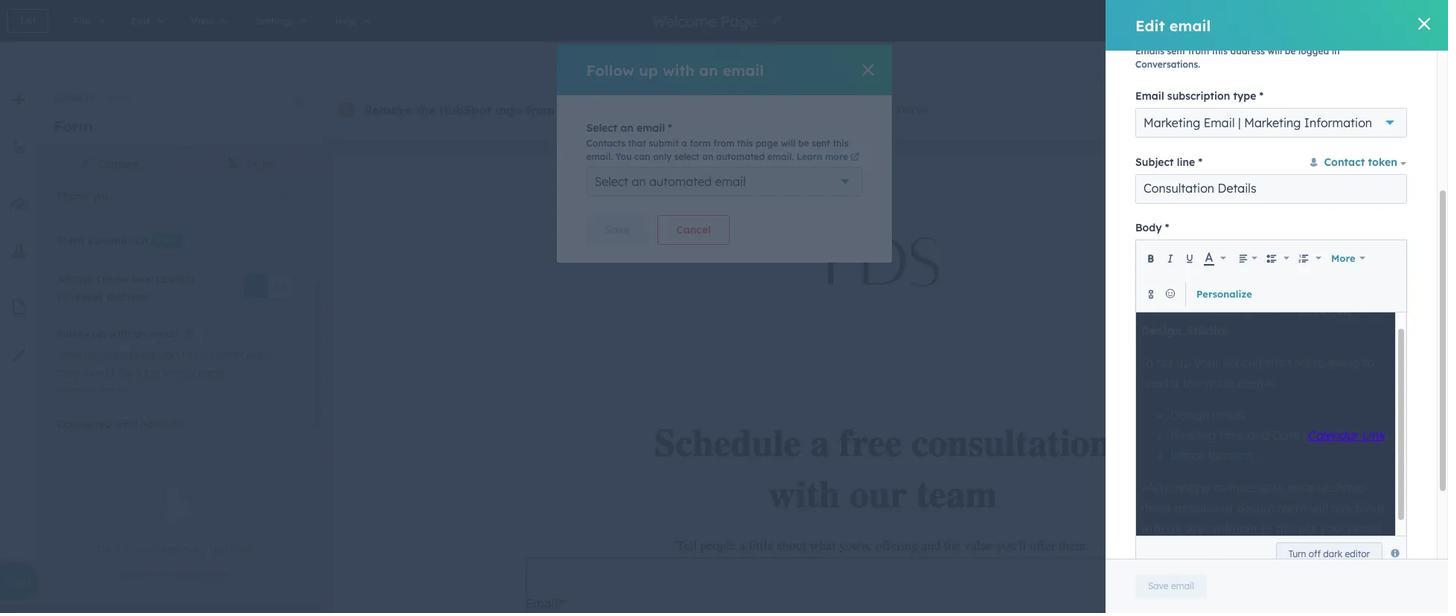 Task type: describe. For each thing, give the bounding box(es) containing it.
emails sent from this address will be logged in conversations.
[[1136, 45, 1340, 70]]

automated inside contacts that submit a form from this page will be sent this email. you can only select an automated email.
[[716, 151, 765, 162]]

edit email dialog
[[1106, 0, 1448, 614]]

subject
[[1136, 156, 1174, 169]]

0 vertical spatial the
[[416, 103, 435, 118]]

when
[[246, 348, 272, 362]]

2 marketing from the left
[[1244, 115, 1301, 130]]

learn more
[[797, 151, 848, 162]]

crm
[[842, 103, 865, 116]]

select an email inside follow up with an email dialog
[[586, 121, 665, 135]]

turn off dark editor button
[[1276, 543, 1383, 567]]

1 vertical spatial follow
[[57, 328, 90, 341]]

any
[[192, 544, 207, 555]]

marketing email | marketing information
[[1144, 115, 1372, 130]]

page
[[756, 138, 778, 149]]

form right this
[[117, 544, 137, 555]]

0 horizontal spatial up
[[93, 328, 106, 341]]

marketing email | marketing information button
[[1136, 108, 1407, 138]]

styles
[[246, 158, 275, 171]]

learn more link
[[797, 151, 862, 162]]

1 vertical spatial form
[[54, 117, 93, 136]]

an inside contacts that submit a form from this page will be sent this email. you can only select an automated email.
[[702, 151, 714, 162]]

email inside send an automated email to contacts when they submit the form on this page.
[[157, 348, 184, 362]]

add form to a workflow button
[[108, 564, 241, 588]]

contents button
[[54, 93, 93, 104]]

subject line
[[1136, 156, 1195, 169]]

save button
[[586, 215, 649, 245]]

|
[[1238, 115, 1241, 130]]

always create new contact for email address
[[57, 272, 195, 304]]

0 horizontal spatial email
[[1136, 89, 1164, 103]]

select inside popup button
[[595, 174, 629, 189]]

save email button
[[1136, 575, 1207, 599]]

new
[[157, 235, 175, 245]]

workflow
[[182, 570, 220, 581]]

submit inside contacts that submit a form from this page will be sent this email. you can only select an automated email.
[[649, 138, 679, 149]]

preview button
[[1293, 9, 1351, 33]]

autosaved
[[1229, 14, 1284, 28]]

tab list containing content
[[39, 147, 322, 183]]

close image
[[862, 64, 874, 76]]

on
[[162, 366, 175, 380]]

this inside emails sent from this address will be logged in conversations.
[[1212, 45, 1228, 57]]

pages.
[[640, 103, 680, 118]]

type
[[1233, 89, 1257, 103]]

contacts that submit a form from this page will be sent this email. you can only select an automated email.
[[586, 138, 849, 162]]

hubspot
[[439, 103, 492, 118]]

publish group
[[1360, 9, 1433, 33]]

your
[[559, 103, 587, 118]]

automated for send an automated email to contacts when they submit the form on this page.
[[100, 348, 154, 362]]

form inside send an automated email to contacts when they submit the form on this page.
[[136, 366, 159, 380]]

edit email
[[1136, 16, 1211, 35]]

form inside contacts that submit a form from this page will be sent this email. you can only select an automated email.
[[690, 138, 711, 149]]

the inside send an automated email to contacts when they submit the form on this page.
[[117, 366, 133, 380]]

an inside send an automated email to contacts when they submit the form on this page.
[[84, 348, 97, 362]]

a for form
[[682, 138, 687, 149]]

email inside popup button
[[1204, 115, 1235, 130]]

off
[[1309, 549, 1321, 560]]

isn't
[[139, 544, 157, 555]]

this left page
[[737, 138, 753, 149]]

body
[[1136, 221, 1162, 235]]

beta button
[[0, 564, 38, 601]]

can
[[635, 151, 651, 162]]

details
[[1218, 181, 1257, 196]]

turn off dark editor
[[1289, 549, 1370, 560]]

always
[[57, 272, 93, 286]]

logo
[[495, 103, 522, 118]]

dark
[[1324, 549, 1343, 560]]

conversations.
[[1136, 59, 1200, 70]]

caret image
[[281, 233, 290, 248]]

automation
[[87, 234, 148, 247]]

new
[[132, 272, 153, 286]]

will inside emails sent from this address will be logged in conversations.
[[1268, 45, 1283, 57]]

edit
[[1136, 16, 1165, 35]]

publish button
[[1360, 9, 1415, 33]]

email inside button
[[1171, 581, 1194, 592]]

personalize button
[[1192, 279, 1257, 309]]

with inside dialog
[[663, 61, 695, 79]]

you
[[616, 151, 632, 162]]

this inside send an automated email to contacts when they submit the form on this page.
[[178, 366, 195, 380]]

remove
[[364, 103, 412, 118]]

that
[[628, 138, 646, 149]]

contact
[[1324, 156, 1365, 169]]

0 vertical spatial form
[[108, 93, 132, 104]]

consultation
[[1144, 181, 1215, 196]]

follow up with an email inside dialog
[[586, 61, 764, 79]]

email subscription type
[[1136, 89, 1257, 103]]

publish
[[1372, 15, 1402, 26]]

exit
[[20, 15, 36, 26]]

landing
[[591, 103, 637, 118]]

to inside send an automated email to contacts when they submit the form on this page.
[[187, 348, 197, 362]]

consultation details
[[1144, 181, 1257, 196]]

emails
[[1136, 45, 1165, 57]]

create
[[96, 272, 129, 286]]



Task type: vqa. For each thing, say whether or not it's contained in the screenshot.
from within the The Contacts That Submit A Form From This Page Will Be Sent This Email. You Can Only Select An Automated Email.
yes



Task type: locate. For each thing, give the bounding box(es) containing it.
group
[[691, 48, 750, 73], [1387, 48, 1433, 73], [1263, 249, 1293, 269], [1295, 249, 1325, 269]]

0 vertical spatial be
[[1285, 45, 1296, 57]]

1 horizontal spatial up
[[639, 61, 658, 79]]

email inside "button"
[[100, 385, 125, 396]]

sent inside emails sent from this address will be logged in conversations.
[[1167, 45, 1186, 57]]

0 horizontal spatial with
[[109, 328, 131, 341]]

0 vertical spatial a
[[682, 138, 687, 149]]

cancel
[[676, 223, 711, 237]]

address
[[1231, 45, 1265, 57], [107, 290, 147, 304]]

workflows inside alert
[[210, 544, 252, 555]]

1 horizontal spatial to
[[187, 348, 197, 362]]

1 horizontal spatial email.
[[768, 151, 794, 162]]

with up pages.
[[663, 61, 695, 79]]

follow up landing
[[586, 61, 635, 79]]

content link
[[39, 147, 180, 182]]

upgrade link
[[1357, 95, 1439, 125]]

close image
[[1419, 18, 1430, 30], [294, 98, 303, 106]]

0 horizontal spatial submit
[[81, 366, 114, 380]]

0 vertical spatial workflows
[[115, 418, 166, 431]]

1 horizontal spatial workflows
[[210, 544, 252, 555]]

editor
[[1345, 549, 1370, 560]]

email down the conversations.
[[1136, 89, 1164, 103]]

select an automated email button
[[586, 167, 862, 197]]

1 vertical spatial to
[[163, 570, 171, 581]]

automated up select an email "button"
[[100, 348, 154, 362]]

1 vertical spatial automated
[[649, 174, 712, 189]]

submit inside send an automated email to contacts when they submit the form on this page.
[[81, 366, 114, 380]]

alert containing this form isn't used in any workflows
[[57, 466, 293, 588]]

0 vertical spatial select
[[586, 121, 618, 135]]

1 horizontal spatial submit
[[649, 138, 679, 149]]

select an automated email
[[595, 174, 746, 189]]

0 horizontal spatial sent
[[812, 138, 830, 149]]

close image for edit email
[[1419, 18, 1430, 30]]

from right logo
[[526, 103, 555, 118]]

0 horizontal spatial close image
[[294, 98, 303, 106]]

add form to a workflow
[[121, 570, 220, 581]]

email. down page
[[768, 151, 794, 162]]

from inside contacts that submit a form from this page will be sent this email. you can only select an automated email.
[[714, 138, 735, 149]]

send
[[57, 348, 81, 362]]

1 horizontal spatial follow
[[586, 61, 635, 79]]

email left |
[[1204, 115, 1235, 130]]

workflows down select an email "button"
[[115, 418, 166, 431]]

suite
[[868, 103, 893, 116]]

follow up with an email down always create new contact for email address
[[57, 328, 178, 341]]

1 vertical spatial follow up with an email
[[57, 328, 178, 341]]

save for save email
[[1148, 581, 1169, 592]]

1 vertical spatial workflows
[[210, 544, 252, 555]]

1 vertical spatial with
[[109, 328, 131, 341]]

0 vertical spatial to
[[187, 348, 197, 362]]

settings button
[[1313, 48, 1381, 73]]

select an email down they
[[57, 385, 125, 396]]

0 horizontal spatial the
[[117, 366, 133, 380]]

an
[[699, 61, 718, 79], [621, 121, 634, 135], [702, 151, 714, 162], [632, 174, 646, 189], [134, 328, 147, 341], [84, 348, 97, 362], [86, 385, 98, 396]]

save inside edit email dialog
[[1148, 581, 1169, 592]]

preview
[[1305, 15, 1338, 26]]

an inside select an email "button"
[[86, 385, 98, 396]]

starter.
[[895, 103, 931, 116]]

save
[[605, 223, 630, 237], [1148, 581, 1169, 592]]

application inside edit email dialog
[[1136, 240, 1407, 573]]

1 horizontal spatial a
[[682, 138, 687, 149]]

1 vertical spatial from
[[526, 103, 555, 118]]

0 horizontal spatial a
[[174, 570, 179, 581]]

0 horizontal spatial email.
[[586, 151, 613, 162]]

a
[[682, 138, 687, 149], [174, 570, 179, 581]]

0 vertical spatial address
[[1231, 45, 1265, 57]]

0 vertical spatial will
[[1268, 45, 1283, 57]]

follow up with an email up pages.
[[586, 61, 764, 79]]

upgrade
[[1376, 104, 1421, 117]]

1 vertical spatial submit
[[81, 366, 114, 380]]

tab list
[[39, 147, 322, 183]]

1 vertical spatial select an email
[[57, 385, 125, 396]]

0 horizontal spatial marketing
[[1144, 115, 1201, 130]]

line
[[1177, 156, 1195, 169]]

0 vertical spatial close image
[[1419, 18, 1430, 30]]

automated inside select an automated email popup button
[[649, 174, 712, 189]]

a inside popup button
[[174, 570, 179, 581]]

in inside alert
[[182, 544, 189, 555]]

this
[[1212, 45, 1228, 57], [737, 138, 753, 149], [833, 138, 849, 149], [178, 366, 195, 380]]

select an email up the that
[[586, 121, 665, 135]]

0 vertical spatial submit
[[649, 138, 679, 149]]

0 vertical spatial up
[[639, 61, 658, 79]]

learn
[[797, 151, 822, 162]]

0 horizontal spatial to
[[163, 570, 171, 581]]

with down always create new contact for email address
[[109, 328, 131, 341]]

email. down contacts
[[586, 151, 613, 162]]

0 horizontal spatial workflows
[[115, 418, 166, 431]]

be up learn
[[798, 138, 809, 149]]

2 horizontal spatial from
[[1188, 45, 1209, 57]]

send an automated email to contacts when they submit the form on this page.
[[57, 348, 272, 380]]

form down contents
[[54, 117, 93, 136]]

0 vertical spatial follow
[[586, 61, 635, 79]]

page.
[[198, 366, 226, 380]]

this form isn't used in any workflows
[[98, 544, 252, 555]]

a for workflow
[[174, 570, 179, 581]]

more
[[825, 151, 848, 162]]

follow up with an email dialog
[[557, 45, 892, 263]]

used
[[159, 544, 179, 555]]

contacts
[[200, 348, 243, 362]]

this up more
[[833, 138, 849, 149]]

1 horizontal spatial from
[[714, 138, 735, 149]]

address inside always create new contact for email address
[[107, 290, 147, 304]]

form automation
[[57, 234, 148, 247]]

form right "add"
[[140, 570, 160, 581]]

the up select an email "button"
[[117, 366, 133, 380]]

to left contacts
[[187, 348, 197, 362]]

2 vertical spatial automated
[[100, 348, 154, 362]]

select inside "button"
[[57, 385, 84, 396]]

submit up select an email "button"
[[81, 366, 114, 380]]

0 vertical spatial from
[[1188, 45, 1209, 57]]

form inside popup button
[[140, 570, 160, 581]]

in left 'any'
[[182, 544, 189, 555]]

1 horizontal spatial sent
[[1167, 45, 1186, 57]]

sent
[[1167, 45, 1186, 57], [812, 138, 830, 149]]

2 vertical spatial form
[[57, 234, 84, 247]]

be inside contacts that submit a form from this page will be sent this email. you can only select an automated email.
[[798, 138, 809, 149]]

form
[[690, 138, 711, 149], [136, 366, 159, 380], [117, 544, 137, 555], [140, 570, 160, 581]]

1 email. from the left
[[586, 151, 613, 162]]

to down used
[[163, 570, 171, 581]]

0 horizontal spatial address
[[107, 290, 147, 304]]

0 vertical spatial with
[[663, 61, 695, 79]]

1 horizontal spatial close image
[[1419, 18, 1430, 30]]

1 vertical spatial email
[[1204, 115, 1235, 130]]

select down they
[[57, 385, 84, 396]]

will right page
[[781, 138, 796, 149]]

more button
[[1327, 243, 1370, 273]]

form button
[[93, 93, 132, 104]]

select an email inside "button"
[[57, 385, 125, 396]]

1 horizontal spatial will
[[1268, 45, 1283, 57]]

navigation containing contents
[[39, 80, 322, 106]]

up down always create new contact for email address
[[93, 328, 106, 341]]

2 vertical spatial from
[[714, 138, 735, 149]]

save for save
[[605, 223, 630, 237]]

up up pages.
[[639, 61, 658, 79]]

they
[[57, 366, 78, 380]]

sent up the conversations.
[[1167, 45, 1186, 57]]

marketing right |
[[1244, 115, 1301, 130]]

add
[[121, 570, 138, 581]]

turn
[[1289, 549, 1307, 560]]

from up the conversations.
[[1188, 45, 1209, 57]]

0 horizontal spatial from
[[526, 103, 555, 118]]

be left logged in the right top of the page
[[1285, 45, 1296, 57]]

1 horizontal spatial follow up with an email
[[586, 61, 764, 79]]

follow
[[586, 61, 635, 79], [57, 328, 90, 341]]

styles link
[[180, 147, 322, 182]]

1 horizontal spatial with
[[663, 61, 695, 79]]

select down the you
[[595, 174, 629, 189]]

select an email button
[[57, 382, 142, 400]]

address inside emails sent from this address will be logged in conversations.
[[1231, 45, 1265, 57]]

the
[[416, 103, 435, 118], [117, 366, 133, 380]]

0 horizontal spatial in
[[182, 544, 189, 555]]

automated for select an automated email
[[649, 174, 712, 189]]

0 vertical spatial save
[[605, 223, 630, 237]]

contact token
[[1324, 156, 1398, 169]]

information
[[1305, 115, 1372, 130]]

this
[[98, 544, 114, 555]]

0 vertical spatial select an email
[[586, 121, 665, 135]]

form right contents button
[[108, 93, 132, 104]]

in
[[1332, 45, 1340, 57], [182, 544, 189, 555]]

1 vertical spatial the
[[117, 366, 133, 380]]

be inside emails sent from this address will be logged in conversations.
[[1285, 45, 1296, 57]]

from
[[1188, 45, 1209, 57], [526, 103, 555, 118], [714, 138, 735, 149]]

save inside follow up with an email dialog
[[605, 223, 630, 237]]

will inside contacts that submit a form from this page will be sent this email. you can only select an automated email.
[[781, 138, 796, 149]]

form up select
[[690, 138, 711, 149]]

form up always at the left top of the page
[[57, 234, 84, 247]]

0 horizontal spatial select an email
[[57, 385, 125, 396]]

0 vertical spatial automated
[[716, 151, 765, 162]]

submit
[[649, 138, 679, 149], [81, 366, 114, 380]]

more
[[1331, 252, 1356, 264]]

follow up with an email element
[[57, 346, 293, 400]]

contact
[[156, 272, 195, 286]]

follow inside follow up with an email dialog
[[586, 61, 635, 79]]

contact token button
[[1308, 156, 1407, 169]]

form left the on
[[136, 366, 159, 380]]

the right remove
[[416, 103, 435, 118]]

select
[[674, 151, 700, 162]]

select
[[586, 121, 618, 135], [595, 174, 629, 189], [57, 385, 84, 396]]

automated
[[716, 151, 765, 162], [649, 174, 712, 189], [100, 348, 154, 362]]

alert
[[57, 466, 293, 588]]

0 horizontal spatial follow up with an email
[[57, 328, 178, 341]]

subscription
[[1167, 89, 1230, 103]]

1 vertical spatial sent
[[812, 138, 830, 149]]

1 horizontal spatial marketing
[[1244, 115, 1301, 130]]

0 vertical spatial sent
[[1167, 45, 1186, 57]]

follow up the send
[[57, 328, 90, 341]]

0 vertical spatial in
[[1332, 45, 1340, 57]]

2
[[1431, 3, 1436, 14]]

1 horizontal spatial select an email
[[586, 121, 665, 135]]

1 horizontal spatial be
[[1285, 45, 1296, 57]]

close image inside edit email dialog
[[1419, 18, 1430, 30]]

a up select
[[682, 138, 687, 149]]

1 vertical spatial a
[[174, 570, 179, 581]]

beta
[[7, 576, 31, 589]]

0 horizontal spatial save
[[605, 223, 630, 237]]

0 horizontal spatial will
[[781, 138, 796, 149]]

up inside dialog
[[639, 61, 658, 79]]

1 vertical spatial select
[[595, 174, 629, 189]]

navigation
[[39, 80, 322, 106]]

1 marketing from the left
[[1144, 115, 1201, 130]]

None field
[[651, 11, 762, 31]]

0 vertical spatial follow up with an email
[[586, 61, 764, 79]]

token
[[1368, 156, 1398, 169]]

1 horizontal spatial in
[[1332, 45, 1340, 57]]

1 vertical spatial close image
[[294, 98, 303, 106]]

marketing down 'email subscription type'
[[1144, 115, 1201, 130]]

0 vertical spatial email
[[1136, 89, 1164, 103]]

a left workflow
[[174, 570, 179, 581]]

submit up the only
[[649, 138, 679, 149]]

autosaved button
[[1229, 12, 1284, 30]]

email inside popup button
[[715, 174, 746, 189]]

1 horizontal spatial save
[[1148, 581, 1169, 592]]

workflows right 'any'
[[210, 544, 252, 555]]

select up contacts
[[586, 121, 618, 135]]

0 horizontal spatial automated
[[100, 348, 154, 362]]

for
[[57, 290, 72, 304]]

automated inside send an automated email to contacts when they submit the form on this page.
[[100, 348, 154, 362]]

this up subscription
[[1212, 45, 1228, 57]]

1 vertical spatial will
[[781, 138, 796, 149]]

connected
[[57, 418, 111, 431]]

application
[[1136, 240, 1407, 573]]

1 vertical spatial be
[[798, 138, 809, 149]]

1 vertical spatial save
[[1148, 581, 1169, 592]]

1 vertical spatial in
[[182, 544, 189, 555]]

be
[[1285, 45, 1296, 57], [798, 138, 809, 149]]

this right the on
[[178, 366, 195, 380]]

will down autosaved button
[[1268, 45, 1283, 57]]

automated down page
[[716, 151, 765, 162]]

from up select an automated email popup button
[[714, 138, 735, 149]]

from inside emails sent from this address will be logged in conversations.
[[1188, 45, 1209, 57]]

sent up "learn more"
[[812, 138, 830, 149]]

content
[[98, 158, 138, 171]]

email inside always create new contact for email address
[[75, 290, 104, 304]]

cancel button
[[658, 215, 730, 245]]

2 vertical spatial select
[[57, 385, 84, 396]]

personalize
[[1197, 288, 1252, 300]]

only
[[653, 151, 672, 162]]

1 horizontal spatial automated
[[649, 174, 712, 189]]

remove the hubspot logo from your landing pages.
[[364, 103, 680, 118]]

0 horizontal spatial follow
[[57, 328, 90, 341]]

1 vertical spatial address
[[107, 290, 147, 304]]

2 email. from the left
[[768, 151, 794, 162]]

2 horizontal spatial automated
[[716, 151, 765, 162]]

to inside popup button
[[163, 570, 171, 581]]

1 vertical spatial up
[[93, 328, 106, 341]]

close image for form
[[294, 98, 303, 106]]

crm suite starter.
[[842, 103, 931, 116]]

a inside contacts that submit a form from this page will be sent this email. you can only select an automated email.
[[682, 138, 687, 149]]

email
[[1170, 16, 1211, 35], [723, 61, 764, 79], [637, 121, 665, 135], [715, 174, 746, 189], [75, 290, 104, 304], [150, 328, 178, 341], [157, 348, 184, 362], [100, 385, 125, 396], [1171, 581, 1194, 592]]

1 horizontal spatial the
[[416, 103, 435, 118]]

exit link
[[7, 9, 49, 33]]

application containing more
[[1136, 240, 1407, 573]]

connected workflows
[[57, 418, 166, 431]]

address down create
[[107, 290, 147, 304]]

in right logged in the right top of the page
[[1332, 45, 1340, 57]]

1 horizontal spatial email
[[1204, 115, 1235, 130]]

in inside emails sent from this address will be logged in conversations.
[[1332, 45, 1340, 57]]

with
[[663, 61, 695, 79], [109, 328, 131, 341]]

0 horizontal spatial be
[[798, 138, 809, 149]]

sent inside contacts that submit a form from this page will be sent this email. you can only select an automated email.
[[812, 138, 830, 149]]

automated down select
[[649, 174, 712, 189]]

1 horizontal spatial address
[[1231, 45, 1265, 57]]

an inside select an automated email popup button
[[632, 174, 646, 189]]

address down autosaved
[[1231, 45, 1265, 57]]

link opens in a new window image
[[851, 153, 859, 162], [851, 153, 859, 162]]



